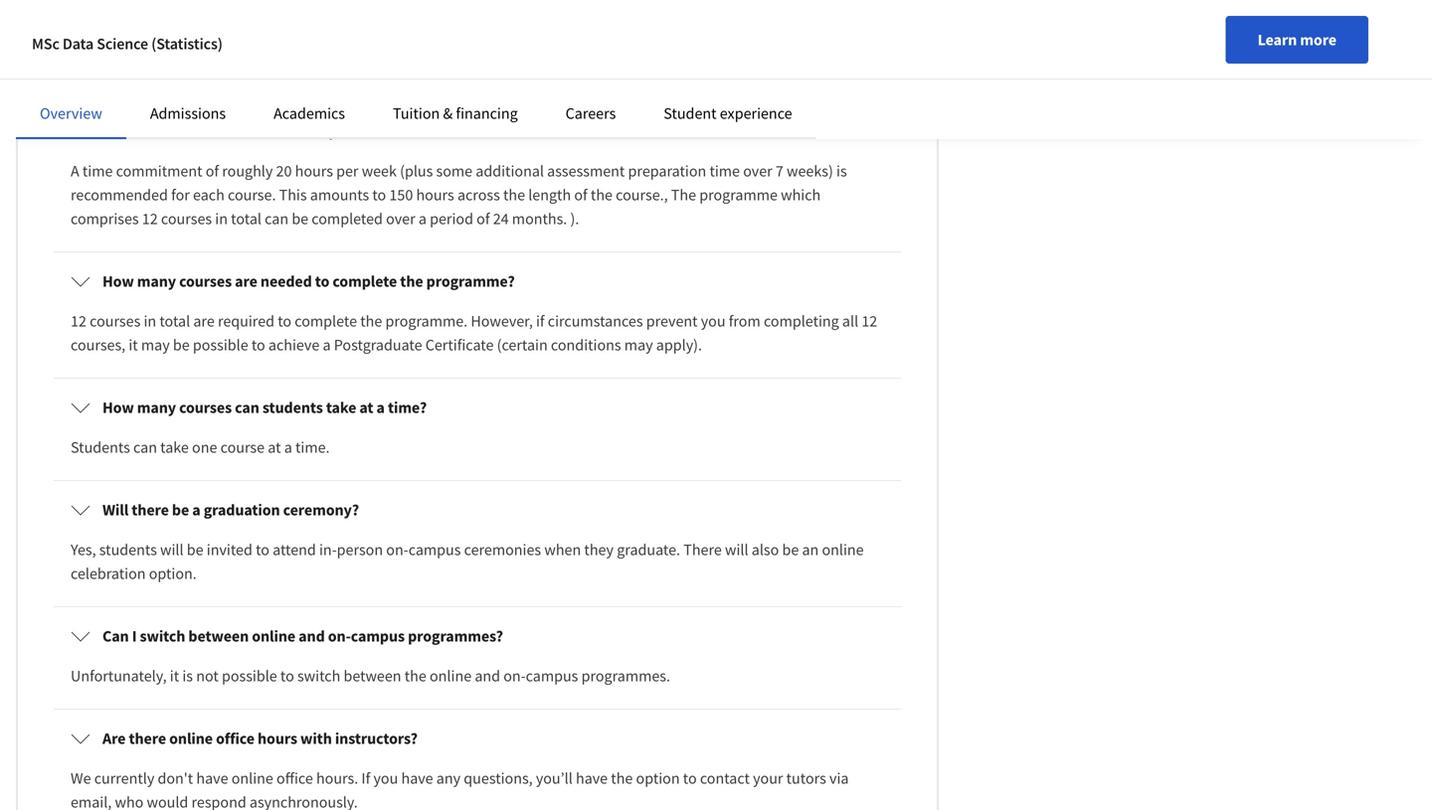 Task type: vqa. For each thing, say whether or not it's contained in the screenshot.
"Computer"
no



Task type: describe. For each thing, give the bounding box(es) containing it.
however,
[[471, 311, 533, 331]]

a left time.
[[284, 438, 292, 457]]

many for take
[[137, 398, 176, 418]]

1 vertical spatial it
[[170, 666, 179, 686]]

all
[[842, 311, 858, 331]]

is left not
[[182, 666, 193, 686]]

(certain inside 12 courses in total are required to complete the programme. however, if circumstances prevent you from completing all 12 courses, it may be possible to achieve a postgraduate certificate (certain conditions may apply).‎
[[497, 335, 548, 355]]

be up ‎
[[187, 540, 203, 560]]

data
[[62, 34, 94, 54]]

graduation
[[204, 500, 280, 520]]

programmes?‎
[[408, 626, 503, 646]]

of up each
[[206, 161, 219, 181]]

2 will from the left
[[725, 540, 748, 560]]

to inside a time commitment of  roughly 20 hours per week (plus some additional assessment preparation time over 7 weeks) is recommended for each course. this amounts to 150 hours across the length of the course., the programme which comprises 12 courses in total can be completed over a period of 24 months. ).‎
[[372, 185, 386, 205]]

1 vertical spatial switch
[[297, 666, 340, 686]]

msc data science (statistics)
[[32, 34, 223, 54]]

0 horizontal spatial your
[[71, 59, 101, 78]]

respond
[[191, 793, 246, 811]]

the up additional
[[483, 121, 506, 141]]

the down assessment
[[591, 185, 613, 205]]

1 vertical spatial hours
[[416, 185, 454, 205]]

yes, students will be invited to attend in-person on-campus ceremonies when they graduate. there will also be an online celebration option. ‎
[[71, 540, 864, 584]]

(statistics)
[[151, 34, 223, 54]]

is inside the duration of the programme is typically 2-4 years (certain conditions may apply), so you have the flexibility to manage your studies around your other commitments.
[[282, 35, 293, 55]]

24
[[493, 209, 509, 229]]

questions,
[[464, 769, 533, 789]]

the right what
[[156, 121, 179, 141]]

to inside yes, students will be invited to attend in-person on-campus ceremonies when they graduate. there will also be an online celebration option. ‎
[[256, 540, 269, 560]]

is inside a time commitment of  roughly 20 hours per week (plus some additional assessment preparation time over 7 weeks) is recommended for each course. this amounts to 150 hours across the length of the course., the programme which comprises 12 courses in total can be completed over a period of 24 months. ).‎
[[836, 161, 847, 181]]

academics
[[274, 103, 345, 123]]

4
[[368, 35, 376, 55]]

1 will from the left
[[160, 540, 184, 560]]

and inside dropdown button
[[299, 626, 325, 646]]

what
[[102, 121, 138, 141]]

of inside the duration of the programme is typically 2-4 years (certain conditions may apply), so you have the flexibility to manage your studies around your other commitments.
[[159, 35, 172, 55]]

may inside the duration of the programme is typically 2-4 years (certain conditions may apply), so you have the flexibility to manage your studies around your other commitments.
[[545, 35, 574, 55]]

other
[[240, 59, 275, 78]]

2 horizontal spatial 12
[[862, 311, 877, 331]]

to inside dropdown button
[[315, 271, 329, 291]]

are there online office hours with instructors?‎
[[102, 729, 418, 749]]

to down required
[[251, 335, 265, 355]]

ceremony?‎
[[283, 500, 359, 520]]

preparation
[[628, 161, 706, 181]]

online inside dropdown button
[[169, 729, 213, 749]]

don't
[[158, 769, 193, 789]]

between inside dropdown button
[[188, 626, 249, 646]]

how many courses are needed to complete the programme?‎ button
[[55, 254, 900, 309]]

completed
[[312, 209, 383, 229]]

a left graduation
[[192, 500, 201, 520]]

when
[[544, 540, 581, 560]]

(plus
[[400, 161, 433, 181]]

online down programmes?‎
[[430, 666, 472, 686]]

achieve
[[268, 335, 320, 355]]

amounts
[[310, 185, 369, 205]]

assessment
[[547, 161, 625, 181]]

have up respond
[[196, 769, 228, 789]]

attend
[[273, 540, 316, 560]]

months.
[[512, 209, 567, 229]]

studies
[[104, 59, 152, 78]]

recommended
[[71, 185, 168, 205]]

many for in
[[137, 271, 176, 291]]

length
[[528, 185, 571, 205]]

office inside we currently don't have online office hours. if you have any questions, you'll have the option to contact your tutors via email, who would respond asynchronously.
[[277, 769, 313, 789]]

will there be a graduation ceremony?‎ button
[[55, 482, 900, 538]]

students inside yes, students will be invited to attend in-person on-campus ceremonies when they graduate. there will also be an online celebration option. ‎
[[99, 540, 157, 560]]

postgraduate
[[334, 335, 422, 355]]

in inside 12 courses in total are required to complete the programme. however, if circumstances prevent you from completing all 12 courses, it may be possible to achieve a postgraduate certificate (certain conditions may apply).‎
[[144, 311, 156, 331]]

the duration of the programme is typically 2-4 years (certain conditions may apply), so you have the flexibility to manage your studies around your other commitments.
[[71, 35, 867, 78]]

course.
[[228, 185, 276, 205]]

duration
[[99, 35, 156, 55]]

years
[[379, 35, 414, 55]]

ceremonies
[[464, 540, 541, 560]]

1 vertical spatial over
[[386, 209, 415, 229]]

how many courses can students take at a time?‎
[[102, 398, 427, 418]]

roughly
[[222, 161, 273, 181]]

instructors?‎
[[335, 729, 418, 749]]

programme.
[[385, 311, 468, 331]]

2 horizontal spatial on-
[[503, 666, 526, 686]]

to inside the duration of the programme is typically 2-4 years (certain conditions may apply), so you have the flexibility to manage your studies around your other commitments.
[[797, 35, 811, 55]]

to down can i switch between online and on-campus programmes?‎
[[280, 666, 294, 686]]

2 horizontal spatial time
[[710, 161, 740, 181]]

7
[[776, 161, 784, 181]]

learn
[[1258, 30, 1297, 50]]

2 horizontal spatial may
[[624, 335, 653, 355]]

have right "you'll"
[[576, 769, 608, 789]]

option.
[[149, 564, 197, 584]]

can inside dropdown button
[[235, 398, 259, 418]]

one
[[192, 438, 217, 457]]

students can take one course at a time.
[[71, 438, 330, 457]]

a left 'time?‎'
[[376, 398, 385, 418]]

hours inside dropdown button
[[258, 729, 297, 749]]

schedule?‎
[[510, 121, 579, 141]]

circumstances
[[548, 311, 643, 331]]

switch inside dropdown button
[[140, 626, 185, 646]]

how for how many courses are needed to complete the programme?‎
[[102, 271, 134, 291]]

student experience link
[[664, 103, 792, 123]]

some
[[436, 161, 473, 181]]

are inside 12 courses in total are required to complete the programme. however, if circumstances prevent you from completing all 12 courses, it may be possible to achieve a postgraduate certificate (certain conditions may apply).‎
[[193, 311, 215, 331]]

be inside dropdown button
[[172, 500, 189, 520]]

have left any
[[401, 769, 433, 789]]

of down assessment
[[574, 185, 587, 205]]

comprises
[[71, 209, 139, 229]]

programme inside a time commitment of  roughly 20 hours per week (plus some additional assessment preparation time over 7 weeks) is recommended for each course. this amounts to 150 hours across the length of the course., the programme which comprises 12 courses in total can be completed over a period of 24 months. ).‎
[[699, 185, 778, 205]]

more
[[1300, 30, 1337, 50]]

you inside we currently don't have online office hours. if you have any questions, you'll have the option to contact your tutors via email, who would respond asynchronously.
[[373, 769, 398, 789]]

can
[[102, 626, 129, 646]]

unfortunately, it is not possible to switch between the online and on-campus programmes.
[[71, 666, 670, 686]]

time inside dropdown button
[[182, 121, 214, 141]]

there for will
[[132, 500, 169, 520]]

via
[[829, 769, 849, 789]]

course
[[220, 438, 265, 457]]

admissions
[[150, 103, 226, 123]]

0 horizontal spatial may
[[141, 335, 170, 355]]

the down additional
[[503, 185, 525, 205]]

&
[[443, 103, 453, 123]]

students inside dropdown button
[[262, 398, 323, 418]]

across
[[457, 185, 500, 205]]

1 horizontal spatial between
[[344, 666, 401, 686]]

weeks)
[[787, 161, 833, 181]]

in inside a time commitment of  roughly 20 hours per week (plus some additional assessment preparation time over 7 weeks) is recommended for each course. this amounts to 150 hours across the length of the course., the programme which comprises 12 courses in total can be completed over a period of 24 months. ).‎
[[215, 209, 228, 229]]

0 horizontal spatial time
[[82, 161, 113, 181]]

1 vertical spatial possible
[[222, 666, 277, 686]]

the left flexibility
[[707, 35, 729, 55]]

2 vertical spatial can
[[133, 438, 157, 457]]

is right '&'
[[469, 121, 480, 141]]

an
[[802, 540, 819, 560]]

0 horizontal spatial 12
[[71, 311, 86, 331]]

per
[[336, 161, 359, 181]]

are there online office hours with instructors?‎ button
[[55, 711, 900, 767]]

programme inside the duration of the programme is typically 2-4 years (certain conditions may apply), so you have the flexibility to manage your studies around your other commitments.
[[201, 35, 279, 55]]

be left "an"
[[782, 540, 799, 560]]

not
[[196, 666, 219, 686]]

it inside 12 courses in total are required to complete the programme. however, if circumstances prevent you from completing all 12 courses, it may be possible to achieve a postgraduate certificate (certain conditions may apply).‎
[[129, 335, 138, 355]]

i
[[132, 626, 137, 646]]

msc
[[32, 34, 59, 54]]

a inside a time commitment of  roughly 20 hours per week (plus some additional assessment preparation time over 7 weeks) is recommended for each course. this amounts to 150 hours across the length of the course., the programme which comprises 12 courses in total can be completed over a period of 24 months. ).‎
[[419, 209, 427, 229]]

apply),
[[577, 35, 623, 55]]

online inside we currently don't have online office hours. if you have any questions, you'll have the option to contact your tutors via email, who would respond asynchronously.
[[231, 769, 273, 789]]

to up achieve
[[278, 311, 291, 331]]

learn more
[[1258, 30, 1337, 50]]

0 vertical spatial hours
[[295, 161, 333, 181]]

office inside are there online office hours with instructors?‎ dropdown button
[[216, 729, 255, 749]]

courses up one
[[179, 398, 232, 418]]

‎
[[200, 564, 200, 584]]



Task type: locate. For each thing, give the bounding box(es) containing it.
we currently don't have online office hours. if you have any questions, you'll have the option to contact your tutors via email, who would respond asynchronously.
[[71, 769, 849, 811]]

1 vertical spatial and
[[475, 666, 500, 686]]

of left 24
[[477, 209, 490, 229]]

online up don't
[[169, 729, 213, 749]]

academics link
[[274, 103, 345, 123]]

commitment
[[217, 121, 307, 141], [116, 161, 202, 181]]

invited
[[207, 540, 252, 560]]

hours.
[[316, 769, 358, 789]]

many down comprises at the left of the page
[[137, 271, 176, 291]]

how down comprises at the left of the page
[[102, 271, 134, 291]]

to inside we currently don't have online office hours. if you have any questions, you'll have the option to contact your tutors via email, who would respond asynchronously.
[[683, 769, 697, 789]]

0 vertical spatial you
[[645, 35, 669, 55]]

between up not
[[188, 626, 249, 646]]

on- inside yes, students will be invited to attend in-person on-campus ceremonies when they graduate. there will also be an online celebration option. ‎
[[386, 540, 408, 560]]

the up around
[[176, 35, 197, 55]]

0 vertical spatial are
[[235, 271, 257, 291]]

and
[[299, 626, 325, 646], [475, 666, 500, 686]]

0 vertical spatial possible
[[193, 335, 248, 355]]

campus inside yes, students will be invited to attend in-person on-campus ceremonies when they graduate. there will also be an online celebration option. ‎
[[408, 540, 461, 560]]

0 horizontal spatial can
[[133, 438, 157, 457]]

courses
[[161, 209, 212, 229], [179, 271, 232, 291], [90, 311, 141, 331], [179, 398, 232, 418]]

is
[[282, 35, 293, 55], [141, 121, 153, 141], [469, 121, 480, 141], [836, 161, 847, 181], [182, 666, 193, 686]]

over left 7
[[743, 161, 772, 181]]

switch right i
[[140, 626, 185, 646]]

for
[[171, 185, 190, 205]]

you right so
[[645, 35, 669, 55]]

over down 150
[[386, 209, 415, 229]]

0 vertical spatial between
[[188, 626, 249, 646]]

to right needed
[[315, 271, 329, 291]]

a inside 12 courses in total are required to complete the programme. however, if circumstances prevent you from completing all 12 courses, it may be possible to achieve a postgraduate certificate (certain conditions may apply).‎
[[323, 335, 331, 355]]

many inside how many courses can students take at a time?‎ dropdown button
[[137, 398, 176, 418]]

1 vertical spatial many
[[137, 398, 176, 418]]

can right students
[[133, 438, 157, 457]]

online down attend
[[252, 626, 295, 646]]

complete inside 12 courses in total are required to complete the programme. however, if circumstances prevent you from completing all 12 courses, it may be possible to achieve a postgraduate certificate (certain conditions may apply).‎
[[295, 311, 357, 331]]

have right so
[[672, 35, 704, 55]]

(certain inside the duration of the programme is typically 2-4 years (certain conditions may apply), so you have the flexibility to manage your studies around your other commitments.
[[418, 35, 468, 55]]

).‎
[[570, 209, 579, 229]]

contact
[[700, 769, 750, 789]]

0 vertical spatial programme
[[201, 35, 279, 55]]

yes,
[[71, 540, 96, 560]]

1 vertical spatial the
[[671, 185, 696, 205]]

conditions inside 12 courses in total are required to complete the programme. however, if circumstances prevent you from completing all 12 courses, it may be possible to achieve a postgraduate certificate (certain conditions may apply).‎
[[551, 335, 621, 355]]

who
[[115, 793, 144, 811]]

0 horizontal spatial office
[[216, 729, 255, 749]]

time
[[182, 121, 214, 141], [82, 161, 113, 181], [710, 161, 740, 181]]

learn more button
[[1226, 16, 1368, 64]]

is right what
[[141, 121, 153, 141]]

possible down required
[[193, 335, 248, 355]]

online inside yes, students will be invited to attend in-person on-campus ceremonies when they graduate. there will also be an online celebration option. ‎
[[822, 540, 864, 560]]

1 horizontal spatial time
[[182, 121, 214, 141]]

may left apply),
[[545, 35, 574, 55]]

total down course.
[[231, 209, 262, 229]]

your inside we currently don't have online office hours. if you have any questions, you'll have the option to contact your tutors via email, who would respond asynchronously.
[[753, 769, 783, 789]]

a left 'period'
[[419, 209, 427, 229]]

on- inside dropdown button
[[328, 626, 351, 646]]

possible inside 12 courses in total are required to complete the programme. however, if circumstances prevent you from completing all 12 courses, it may be possible to achieve a postgraduate certificate (certain conditions may apply).‎
[[193, 335, 248, 355]]

1 vertical spatial students
[[99, 540, 157, 560]]

0 horizontal spatial the
[[71, 35, 96, 55]]

0 horizontal spatial students
[[99, 540, 157, 560]]

this
[[279, 185, 307, 205]]

may
[[545, 35, 574, 55], [141, 335, 170, 355], [624, 335, 653, 355]]

switch down can i switch between online and on-campus programmes?‎
[[297, 666, 340, 686]]

0 vertical spatial take
[[326, 398, 356, 418]]

1 vertical spatial there
[[129, 729, 166, 749]]

1 vertical spatial total
[[159, 311, 190, 331]]

0 horizontal spatial are
[[193, 311, 215, 331]]

0 horizontal spatial between
[[188, 626, 249, 646]]

0 vertical spatial conditions
[[472, 35, 542, 55]]

courses,
[[71, 335, 125, 355]]

0 horizontal spatial commitment
[[116, 161, 202, 181]]

1 vertical spatial are
[[193, 311, 215, 331]]

science
[[97, 34, 148, 54]]

option
[[636, 769, 680, 789]]

how for how many courses can students take at a time?‎
[[102, 398, 134, 418]]

conditions inside the duration of the programme is typically 2-4 years (certain conditions may apply), so you have the flexibility to manage your studies around your other commitments.
[[472, 35, 542, 55]]

required
[[218, 311, 275, 331]]

how
[[380, 121, 411, 141], [102, 271, 134, 291], [102, 398, 134, 418]]

1 horizontal spatial and
[[475, 666, 500, 686]]

at right course
[[268, 438, 281, 457]]

you inside 12 courses in total are required to complete the programme. however, if circumstances prevent you from completing all 12 courses, it may be possible to achieve a postgraduate certificate (certain conditions may apply).‎
[[701, 311, 726, 331]]

it right courses,
[[129, 335, 138, 355]]

admissions link
[[150, 103, 226, 123]]

on- right person
[[386, 540, 408, 560]]

0 vertical spatial it
[[129, 335, 138, 355]]

the down programmes?‎
[[405, 666, 426, 686]]

between
[[188, 626, 249, 646], [344, 666, 401, 686]]

0 horizontal spatial take
[[160, 438, 189, 457]]

certificate
[[425, 335, 494, 355]]

2 vertical spatial on-
[[503, 666, 526, 686]]

2 vertical spatial you
[[373, 769, 398, 789]]

how many courses can students take at a time?‎ button
[[55, 380, 900, 436]]

1 horizontal spatial students
[[262, 398, 323, 418]]

1 horizontal spatial office
[[277, 769, 313, 789]]

online down are there online office hours with instructors?‎
[[231, 769, 273, 789]]

online inside dropdown button
[[252, 626, 295, 646]]

hours up 'period'
[[416, 185, 454, 205]]

1 vertical spatial commitment
[[116, 161, 202, 181]]

can up course
[[235, 398, 259, 418]]

graduate.
[[617, 540, 680, 560]]

0 vertical spatial on-
[[386, 540, 408, 560]]

tuition & financing
[[393, 103, 518, 123]]

office
[[216, 729, 255, 749], [277, 769, 313, 789]]

your left other
[[206, 59, 236, 78]]

tutors
[[786, 769, 826, 789]]

2-
[[355, 35, 368, 55]]

time up each
[[182, 121, 214, 141]]

1 vertical spatial programme
[[699, 185, 778, 205]]

0 vertical spatial the
[[71, 35, 96, 55]]

will
[[160, 540, 184, 560], [725, 540, 748, 560]]

students up the celebration
[[99, 540, 157, 560]]

0 horizontal spatial and
[[299, 626, 325, 646]]

student experience
[[664, 103, 792, 123]]

many inside the how many courses are needed to complete the programme?‎ dropdown button
[[137, 271, 176, 291]]

on- up "unfortunately, it is not possible to switch between the online and on-campus programmes."
[[328, 626, 351, 646]]

take left one
[[160, 438, 189, 457]]

the up programme.
[[400, 271, 423, 291]]

1 vertical spatial at
[[268, 438, 281, 457]]

0 horizontal spatial in
[[144, 311, 156, 331]]

programme?‎
[[426, 271, 515, 291]]

1 vertical spatial complete
[[295, 311, 357, 331]]

complete up achieve
[[295, 311, 357, 331]]

0 vertical spatial can
[[265, 209, 289, 229]]

overview
[[40, 103, 102, 123]]

0 vertical spatial office
[[216, 729, 255, 749]]

1 horizontal spatial in
[[215, 209, 228, 229]]

will left also
[[725, 540, 748, 560]]

courses up courses,
[[90, 311, 141, 331]]

1 horizontal spatial are
[[235, 271, 257, 291]]

are left required
[[193, 311, 215, 331]]

campus inside dropdown button
[[351, 626, 405, 646]]

commitments.
[[279, 59, 375, 78]]

0 vertical spatial there
[[132, 500, 169, 520]]

the left option
[[611, 769, 633, 789]]

1 vertical spatial conditions
[[551, 335, 621, 355]]

you left from
[[701, 311, 726, 331]]

and down can i switch between online and on-campus programmes?‎ dropdown button at the bottom of the page
[[475, 666, 500, 686]]

from
[[729, 311, 761, 331]]

2 vertical spatial hours
[[258, 729, 297, 749]]

you
[[645, 35, 669, 55], [701, 311, 726, 331], [373, 769, 398, 789]]

unfortunately,
[[71, 666, 167, 686]]

0 horizontal spatial switch
[[140, 626, 185, 646]]

12 down recommended
[[142, 209, 158, 229]]

1 horizontal spatial 12
[[142, 209, 158, 229]]

0 horizontal spatial campus
[[351, 626, 405, 646]]

typically
[[296, 35, 352, 55]]

to left 150
[[372, 185, 386, 205]]

12 inside a time commitment of  roughly 20 hours per week (plus some additional assessment preparation time over 7 weeks) is recommended for each course. this amounts to 150 hours across the length of the course., the programme which comprises 12 courses in total can be completed over a period of 24 months. ).‎
[[142, 209, 158, 229]]

be left graduation
[[172, 500, 189, 520]]

2 horizontal spatial can
[[265, 209, 289, 229]]

course.,
[[616, 185, 668, 205]]

celebration
[[71, 564, 146, 584]]

0 vertical spatial and
[[299, 626, 325, 646]]

0 horizontal spatial conditions
[[472, 35, 542, 55]]

if
[[361, 769, 370, 789]]

total inside a time commitment of  roughly 20 hours per week (plus some additional assessment preparation time over 7 weeks) is recommended for each course. this amounts to 150 hours across the length of the course., the programme which comprises 12 courses in total can be completed over a period of 24 months. ).‎
[[231, 209, 262, 229]]

your
[[71, 59, 101, 78], [206, 59, 236, 78], [753, 769, 783, 789]]

what is the time commitment required? how flexible is the schedule?‎ button
[[55, 103, 900, 159]]

0 vertical spatial how
[[380, 121, 411, 141]]

courses up required
[[179, 271, 232, 291]]

be inside a time commitment of  roughly 20 hours per week (plus some additional assessment preparation time over 7 weeks) is recommended for each course. this amounts to 150 hours across the length of the course., the programme which comprises 12 courses in total can be completed over a period of 24 months. ).‎
[[292, 209, 308, 229]]

time right a at the top left of the page
[[82, 161, 113, 181]]

0 vertical spatial at
[[359, 398, 373, 418]]

apply).‎
[[656, 335, 702, 355]]

be inside 12 courses in total are required to complete the programme. however, if circumstances prevent you from completing all 12 courses, it may be possible to achieve a postgraduate certificate (certain conditions may apply).‎
[[173, 335, 190, 355]]

and up "unfortunately, it is not possible to switch between the online and on-campus programmes."
[[299, 626, 325, 646]]

0 horizontal spatial you
[[373, 769, 398, 789]]

2 horizontal spatial campus
[[526, 666, 578, 686]]

your down data
[[71, 59, 101, 78]]

commitment inside the what is the time commitment required? how flexible is the schedule?‎ dropdown button
[[217, 121, 307, 141]]

1 horizontal spatial your
[[206, 59, 236, 78]]

1 horizontal spatial over
[[743, 161, 772, 181]]

you'll
[[536, 769, 573, 789]]

1 horizontal spatial can
[[235, 398, 259, 418]]

careers
[[566, 103, 616, 123]]

the inside a time commitment of  roughly 20 hours per week (plus some additional assessment preparation time over 7 weeks) is recommended for each course. this amounts to 150 hours across the length of the course., the programme which comprises 12 courses in total can be completed over a period of 24 months. ).‎
[[671, 185, 696, 205]]

1 horizontal spatial it
[[170, 666, 179, 686]]

which
[[781, 185, 821, 205]]

have inside the duration of the programme is typically 2-4 years (certain conditions may apply), so you have the flexibility to manage your studies around your other commitments.
[[672, 35, 704, 55]]

2 horizontal spatial you
[[701, 311, 726, 331]]

to left attend
[[256, 540, 269, 560]]

1 vertical spatial how
[[102, 271, 134, 291]]

your left tutors
[[753, 769, 783, 789]]

hours right 20
[[295, 161, 333, 181]]

the
[[71, 35, 96, 55], [671, 185, 696, 205]]

take inside dropdown button
[[326, 398, 356, 418]]

there for are
[[129, 729, 166, 749]]

currently
[[94, 769, 154, 789]]

office up respond
[[216, 729, 255, 749]]

any
[[436, 769, 461, 789]]

manage
[[814, 35, 867, 55]]

are inside dropdown button
[[235, 271, 257, 291]]

1 horizontal spatial commitment
[[217, 121, 307, 141]]

0 vertical spatial in
[[215, 209, 228, 229]]

(certain right years
[[418, 35, 468, 55]]

0 vertical spatial over
[[743, 161, 772, 181]]

a
[[71, 161, 79, 181]]

asynchronously.
[[250, 793, 358, 811]]

conditions up financing on the top left of the page
[[472, 35, 542, 55]]

financing
[[456, 103, 518, 123]]

week
[[362, 161, 397, 181]]

commitment up for
[[116, 161, 202, 181]]

may right courses,
[[141, 335, 170, 355]]

courses inside 12 courses in total are required to complete the programme. however, if circumstances prevent you from completing all 12 courses, it may be possible to achieve a postgraduate certificate (certain conditions may apply).‎
[[90, 311, 141, 331]]

each
[[193, 185, 225, 205]]

online right "an"
[[822, 540, 864, 560]]

total
[[231, 209, 262, 229], [159, 311, 190, 331]]

a
[[419, 209, 427, 229], [323, 335, 331, 355], [376, 398, 385, 418], [284, 438, 292, 457], [192, 500, 201, 520]]

0 horizontal spatial will
[[160, 540, 184, 560]]

total inside 12 courses in total are required to complete the programme. however, if circumstances prevent you from completing all 12 courses, it may be possible to achieve a postgraduate certificate (certain conditions may apply).‎
[[159, 311, 190, 331]]

students up time.
[[262, 398, 323, 418]]

courses down for
[[161, 209, 212, 229]]

will up option.
[[160, 540, 184, 560]]

in-
[[319, 540, 337, 560]]

0 horizontal spatial total
[[159, 311, 190, 331]]

programme up other
[[201, 35, 279, 55]]

can inside a time commitment of  roughly 20 hours per week (plus some additional assessment preparation time over 7 weeks) is recommended for each course. this amounts to 150 hours across the length of the course., the programme which comprises 12 courses in total can be completed over a period of 24 months. ).‎
[[265, 209, 289, 229]]

person
[[337, 540, 383, 560]]

0 vertical spatial commitment
[[217, 121, 307, 141]]

0 vertical spatial switch
[[140, 626, 185, 646]]

20
[[276, 161, 292, 181]]

2 vertical spatial campus
[[526, 666, 578, 686]]

0 vertical spatial campus
[[408, 540, 461, 560]]

in down each
[[215, 209, 228, 229]]

between up instructors?‎
[[344, 666, 401, 686]]

be down this
[[292, 209, 308, 229]]

it left not
[[170, 666, 179, 686]]

1 horizontal spatial you
[[645, 35, 669, 55]]

0 horizontal spatial on-
[[328, 626, 351, 646]]

of up around
[[159, 35, 172, 55]]

0 horizontal spatial (certain
[[418, 35, 468, 55]]

the inside we currently don't have online office hours. if you have any questions, you'll have the option to contact your tutors via email, who would respond asynchronously.
[[611, 769, 633, 789]]

time left 7
[[710, 161, 740, 181]]

at inside dropdown button
[[359, 398, 373, 418]]

1 horizontal spatial conditions
[[551, 335, 621, 355]]

1 vertical spatial in
[[144, 311, 156, 331]]

a time commitment of  roughly 20 hours per week (plus some additional assessment preparation time over 7 weeks) is recommended for each course. this amounts to 150 hours across the length of the course., the programme which comprises 12 courses in total can be completed over a period of 24 months. ).‎
[[71, 161, 847, 229]]

to left manage
[[797, 35, 811, 55]]

students
[[71, 438, 130, 457]]

1 vertical spatial between
[[344, 666, 401, 686]]

at left 'time?‎'
[[359, 398, 373, 418]]

take up time.
[[326, 398, 356, 418]]

12 right all
[[862, 311, 877, 331]]

1 horizontal spatial on-
[[386, 540, 408, 560]]

conditions
[[472, 35, 542, 55], [551, 335, 621, 355]]

1 horizontal spatial may
[[545, 35, 574, 55]]

the up "postgraduate"
[[360, 311, 382, 331]]

in left required
[[144, 311, 156, 331]]

completing
[[764, 311, 839, 331]]

0 vertical spatial (certain
[[418, 35, 468, 55]]

0 vertical spatial total
[[231, 209, 262, 229]]

student
[[664, 103, 717, 123]]

the inside the duration of the programme is typically 2-4 years (certain conditions may apply), so you have the flexibility to manage your studies around your other commitments.
[[71, 35, 96, 55]]

0 horizontal spatial it
[[129, 335, 138, 355]]

many up students can take one course at a time.
[[137, 398, 176, 418]]

tuition & financing link
[[393, 103, 518, 123]]

2 vertical spatial how
[[102, 398, 134, 418]]

0 horizontal spatial at
[[268, 438, 281, 457]]

2 many from the top
[[137, 398, 176, 418]]

how up students
[[102, 398, 134, 418]]

0 horizontal spatial programme
[[201, 35, 279, 55]]

they
[[584, 540, 614, 560]]

1 many from the top
[[137, 271, 176, 291]]

is left the typically on the top
[[282, 35, 293, 55]]

will there be a graduation ceremony?‎
[[102, 500, 359, 520]]

the down "preparation"
[[671, 185, 696, 205]]

can down this
[[265, 209, 289, 229]]

tuition
[[393, 103, 440, 123]]

1 horizontal spatial at
[[359, 398, 373, 418]]

1 horizontal spatial take
[[326, 398, 356, 418]]

1 horizontal spatial will
[[725, 540, 748, 560]]

to right option
[[683, 769, 697, 789]]

1 horizontal spatial total
[[231, 209, 262, 229]]

commitment inside a time commitment of  roughly 20 hours per week (plus some additional assessment preparation time over 7 weeks) is recommended for each course. this amounts to 150 hours across the length of the course., the programme which comprises 12 courses in total can be completed over a period of 24 months. ).‎
[[116, 161, 202, 181]]

1 vertical spatial (certain
[[497, 335, 548, 355]]

we
[[71, 769, 91, 789]]

time?‎
[[388, 398, 427, 418]]

the inside 12 courses in total are required to complete the programme. however, if circumstances prevent you from completing all 12 courses, it may be possible to achieve a postgraduate certificate (certain conditions may apply).‎
[[360, 311, 382, 331]]

1 vertical spatial can
[[235, 398, 259, 418]]

campus down will there be a graduation ceremony?‎ dropdown button
[[408, 540, 461, 560]]

1 horizontal spatial the
[[671, 185, 696, 205]]

experience
[[720, 103, 792, 123]]

you right if
[[373, 769, 398, 789]]

you inside the duration of the programme is typically 2-4 years (certain conditions may apply), so you have the flexibility to manage your studies around your other commitments.
[[645, 35, 669, 55]]

hours left with
[[258, 729, 297, 749]]

1 horizontal spatial (certain
[[497, 335, 548, 355]]

there right will in the bottom left of the page
[[132, 500, 169, 520]]

courses inside a time commitment of  roughly 20 hours per week (plus some additional assessment preparation time over 7 weeks) is recommended for each course. this amounts to 150 hours across the length of the course., the programme which comprises 12 courses in total can be completed over a period of 24 months. ).‎
[[161, 209, 212, 229]]

with
[[300, 729, 332, 749]]

how up week
[[380, 121, 411, 141]]

complete inside dropdown button
[[333, 271, 397, 291]]

0 horizontal spatial over
[[386, 209, 415, 229]]

campus left the programmes.
[[526, 666, 578, 686]]



